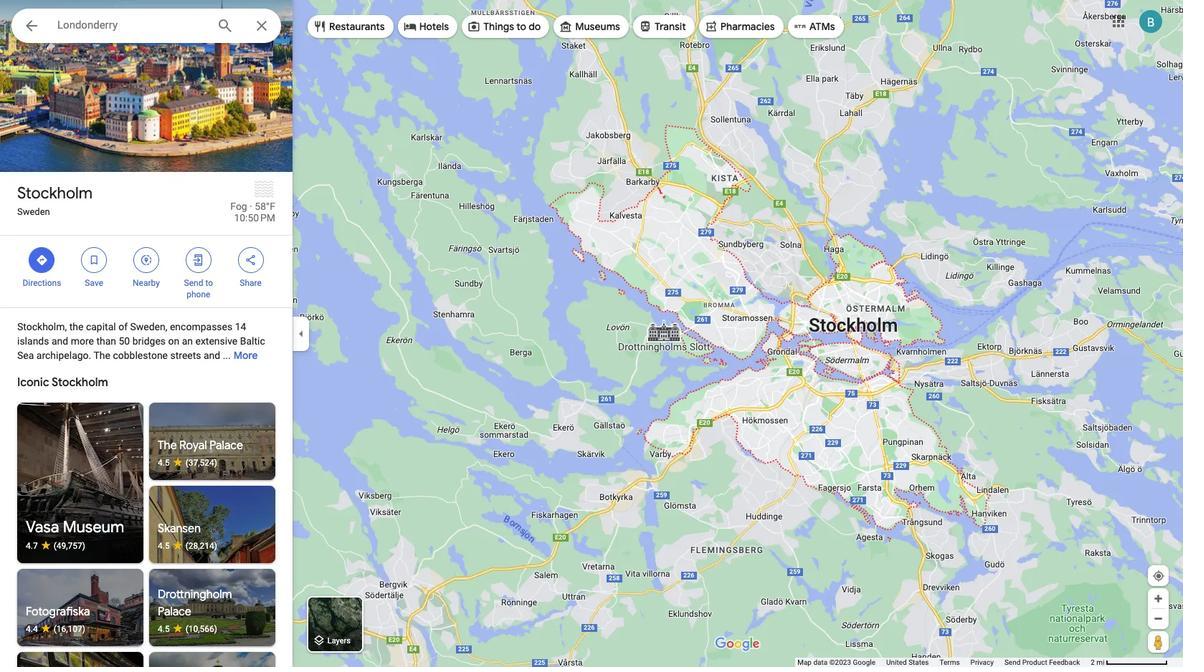 Task type: vqa. For each thing, say whether or not it's contained in the screenshot.
TRIPS
no



Task type: describe. For each thing, give the bounding box(es) containing it.
abba the museum · 4.5 stars · 13,508 reviews · memorabilia & hands-on experiences image
[[17, 653, 143, 668]]

sweden,
[[130, 321, 167, 333]]

fog
[[230, 201, 247, 212]]

actions for stockholm region
[[0, 236, 293, 308]]


[[35, 252, 48, 268]]

show street view coverage image
[[1148, 632, 1169, 653]]

send for send product feedback
[[1005, 659, 1021, 667]]

©2023
[[829, 659, 851, 667]]

4.5 stars 37,524 reviews image
[[158, 457, 267, 469]]

14
[[235, 321, 246, 333]]

privacy button
[[971, 658, 994, 668]]

states
[[909, 659, 929, 667]]

the inside stockholm, the capital of sweden, encompasses 14 islands and more than 50 bridges on an extensive baltic sea archipelago. the cobblestone streets and ...
[[94, 350, 110, 361]]


[[23, 16, 40, 36]]

·
[[250, 201, 252, 212]]

royal
[[180, 439, 207, 453]]

data
[[813, 659, 828, 667]]

extensive
[[195, 336, 238, 347]]

10:50 pm
[[234, 212, 275, 224]]

none field inside londonderry field
[[57, 16, 205, 34]]

pharmacies button
[[699, 9, 784, 44]]

archipelago.
[[36, 350, 91, 361]]

save
[[85, 278, 103, 288]]

2
[[1091, 659, 1095, 667]]

1 horizontal spatial and
[[204, 350, 220, 361]]

atms
[[809, 20, 835, 33]]

terms
[[940, 659, 960, 667]]

things
[[483, 20, 514, 33]]

restaurants
[[329, 20, 385, 33]]

stockholm weather image
[[252, 178, 275, 201]]

feedback
[[1049, 659, 1080, 667]]

send for send to phone
[[184, 278, 203, 288]]

1 vertical spatial stockholm
[[52, 376, 108, 390]]

phone
[[187, 290, 210, 300]]

google
[[853, 659, 876, 667]]

stockholm city hall · 4.7 stars · 2,857 reviews · grand national romantic-style building image
[[149, 653, 275, 668]]

google account: brad klo  
(klobrad84@gmail.com) image
[[1139, 10, 1162, 33]]

(37,524)
[[185, 458, 217, 468]]

vasa museum button
[[17, 403, 143, 564]]

directions
[[23, 278, 61, 288]]

4.5 for drottningholm palace
[[158, 625, 170, 635]]

cobblestone
[[113, 350, 168, 361]]

(10,566)
[[185, 625, 217, 635]]

4.5 stars 10,566 reviews image
[[158, 624, 267, 635]]

send product feedback button
[[1005, 658, 1080, 668]]

islands
[[17, 336, 49, 347]]

united states
[[886, 659, 929, 667]]

capital
[[86, 321, 116, 333]]

...
[[223, 350, 231, 361]]

museums
[[575, 20, 620, 33]]

0 vertical spatial palace
[[210, 439, 243, 453]]

collapse side panel image
[[293, 326, 309, 342]]

united
[[886, 659, 907, 667]]

(28,214)
[[185, 541, 217, 551]]

vasa museum
[[26, 509, 124, 529]]

skansen
[[158, 522, 201, 536]]

 search field
[[11, 9, 293, 46]]

more button
[[234, 338, 258, 374]]

fotografiska
[[26, 605, 90, 620]]

product
[[1022, 659, 1047, 667]]

sweden
[[17, 207, 50, 217]]

(16,107)
[[54, 625, 85, 635]]

google maps element
[[0, 0, 1183, 668]]



Task type: locate. For each thing, give the bounding box(es) containing it.
4.5 down skansen
[[158, 541, 170, 551]]

0 vertical spatial 4.5
[[158, 458, 170, 468]]

show your location image
[[1152, 570, 1165, 583]]

palace up 4.5 stars 37,524 reviews image
[[210, 439, 243, 453]]

1 vertical spatial to
[[205, 278, 213, 288]]

the royal palace
[[158, 439, 243, 453]]

0 vertical spatial the
[[94, 350, 110, 361]]

share
[[240, 278, 262, 288]]

iconic stockholm
[[17, 376, 108, 390]]

stockholm,
[[17, 321, 67, 333]]

2 mi button
[[1091, 659, 1168, 667]]

the down than
[[94, 350, 110, 361]]

of
[[118, 321, 128, 333]]

footer containing map data ©2023 google
[[797, 658, 1091, 668]]

4.5 stars 28,214 reviews image
[[158, 541, 267, 552]]

1 horizontal spatial to
[[517, 20, 526, 33]]

drottningholm palace
[[158, 588, 232, 620]]

1 horizontal spatial palace
[[210, 439, 243, 453]]

palace down drottningholm
[[158, 605, 191, 620]]

stockholm
[[17, 184, 92, 204], [52, 376, 108, 390]]

an
[[182, 336, 193, 347]]

the left royal
[[158, 439, 177, 453]]

bridges
[[132, 336, 166, 347]]

privacy
[[971, 659, 994, 667]]

than
[[96, 336, 116, 347]]

map data ©2023 google
[[797, 659, 876, 667]]

streets
[[170, 350, 201, 361]]

palace inside 'drottningholm palace'
[[158, 605, 191, 620]]


[[192, 252, 205, 268]]

and up archipelago.
[[52, 336, 68, 347]]

4.5 left (37,524)
[[158, 458, 170, 468]]


[[244, 252, 257, 268]]

to for phone
[[205, 278, 213, 288]]

0 vertical spatial send
[[184, 278, 203, 288]]

things to do button
[[462, 9, 549, 44]]

1 horizontal spatial the
[[158, 439, 177, 453]]

to left do
[[517, 20, 526, 33]]

zoom in image
[[1153, 594, 1164, 604]]

1 vertical spatial send
[[1005, 659, 1021, 667]]

 button
[[11, 9, 52, 46]]

things to do
[[483, 20, 541, 33]]

send up phone
[[184, 278, 203, 288]]

0 vertical spatial and
[[52, 336, 68, 347]]

museum
[[63, 509, 124, 529]]

baltic
[[240, 336, 265, 347]]

terms button
[[940, 658, 960, 668]]

4.5 left (10,566)
[[158, 625, 170, 635]]

map
[[797, 659, 812, 667]]

pharmacies
[[720, 20, 775, 33]]

hotels
[[419, 20, 449, 33]]

drottningholm
[[158, 588, 232, 602]]


[[140, 252, 153, 268]]

None field
[[57, 16, 205, 34]]

palace
[[210, 439, 243, 453], [158, 605, 191, 620]]

museums button
[[554, 9, 629, 44]]

on
[[168, 336, 179, 347]]

the
[[69, 321, 83, 333]]

50
[[119, 336, 130, 347]]

4.4
[[26, 625, 38, 635]]

fog · 58°f 10:50 pm
[[230, 201, 275, 224]]

Londonderry field
[[11, 9, 281, 43]]

to up phone
[[205, 278, 213, 288]]

4.5
[[158, 458, 170, 468], [158, 541, 170, 551], [158, 625, 170, 635]]

transit button
[[633, 9, 695, 44]]

4.5 for the royal palace
[[158, 458, 170, 468]]

the
[[94, 350, 110, 361], [158, 439, 177, 453]]

send
[[184, 278, 203, 288], [1005, 659, 1021, 667]]

stockholm sweden
[[17, 184, 92, 217]]

0 vertical spatial stockholm
[[17, 184, 92, 204]]

stockholm down archipelago.
[[52, 376, 108, 390]]

nearby
[[133, 278, 160, 288]]

to inside things to do "button"
[[517, 20, 526, 33]]

layers
[[328, 637, 351, 646]]

2 4.5 from the top
[[158, 541, 170, 551]]

send left product
[[1005, 659, 1021, 667]]

send product feedback
[[1005, 659, 1080, 667]]

iconic
[[17, 376, 49, 390]]

transit
[[655, 20, 686, 33]]

to inside send to phone
[[205, 278, 213, 288]]

vasa
[[26, 509, 59, 529]]

sea
[[17, 350, 34, 361]]

0 vertical spatial to
[[517, 20, 526, 33]]

and
[[52, 336, 68, 347], [204, 350, 220, 361]]

mi
[[1097, 659, 1105, 667]]

2 mi
[[1091, 659, 1105, 667]]

0 horizontal spatial to
[[205, 278, 213, 288]]

1 vertical spatial the
[[158, 439, 177, 453]]

main content containing stockholm
[[0, 0, 293, 668]]

0 horizontal spatial palace
[[158, 605, 191, 620]]

3 4.5 from the top
[[158, 625, 170, 635]]

atms button
[[788, 9, 844, 44]]

zoom out image
[[1153, 614, 1164, 625]]

more
[[71, 336, 94, 347]]

hotels button
[[398, 9, 458, 44]]

stockholm, the capital of sweden, encompasses 14 islands and more than 50 bridges on an extensive baltic sea archipelago. the cobblestone streets and ...
[[17, 321, 265, 361]]

to
[[517, 20, 526, 33], [205, 278, 213, 288]]

encompasses
[[170, 321, 232, 333]]

restaurants button
[[308, 9, 393, 44]]

stockholm up sweden
[[17, 184, 92, 204]]

footer
[[797, 658, 1091, 668]]

1 4.5 from the top
[[158, 458, 170, 468]]

2 vertical spatial 4.5
[[158, 625, 170, 635]]

footer inside google maps element
[[797, 658, 1091, 668]]

0 horizontal spatial the
[[94, 350, 110, 361]]

united states button
[[886, 658, 929, 668]]

0 horizontal spatial and
[[52, 336, 68, 347]]

and left ...
[[204, 350, 220, 361]]

1 vertical spatial palace
[[158, 605, 191, 620]]

1 vertical spatial and
[[204, 350, 220, 361]]

1 vertical spatial 4.5
[[158, 541, 170, 551]]

send to phone
[[184, 278, 213, 300]]

4.4 stars 16,107 reviews image
[[26, 624, 135, 635]]

main content
[[0, 0, 293, 668]]

send inside send to phone
[[184, 278, 203, 288]]

more
[[234, 349, 258, 362]]

send inside button
[[1005, 659, 1021, 667]]


[[88, 252, 101, 268]]

4.5 for skansen
[[158, 541, 170, 551]]

to for do
[[517, 20, 526, 33]]

58°f
[[255, 201, 275, 212]]

1 horizontal spatial send
[[1005, 659, 1021, 667]]

0 horizontal spatial send
[[184, 278, 203, 288]]

do
[[529, 20, 541, 33]]



